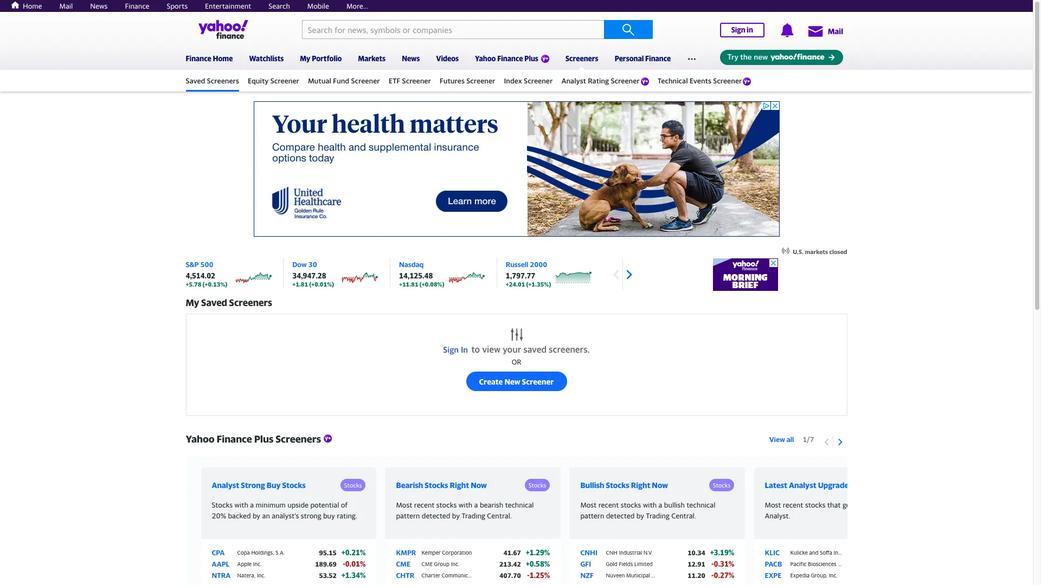 Task type: locate. For each thing, give the bounding box(es) containing it.
stocks left that
[[805, 501, 826, 510]]

pattern for bearish stocks right now
[[396, 512, 420, 520]]

1 right from the left
[[450, 481, 469, 490]]

industrial
[[619, 550, 642, 556]]

1 now from the left
[[471, 481, 487, 490]]

by right upgraded
[[887, 501, 895, 510]]

1 horizontal spatial an
[[897, 501, 904, 510]]

premium yahoo finance logo image
[[541, 55, 549, 63]]

0 horizontal spatial trading
[[462, 512, 485, 520]]

more... link
[[347, 2, 369, 10]]

0 horizontal spatial right
[[450, 481, 469, 490]]

stocks inside stocks with a minimum upside potential of 20% backed by an analyst's strong buy rating.
[[212, 501, 233, 510]]

recent down bearish
[[414, 501, 435, 510]]

charter communications, inc. 407.70
[[422, 572, 521, 580]]

central. down bullish
[[672, 512, 696, 520]]

analyst down screeners "link"
[[562, 76, 586, 85]]

2 horizontal spatial recent
[[783, 501, 804, 510]]

nzf
[[581, 572, 594, 580]]

2 horizontal spatial with
[[643, 501, 657, 510]]

limited
[[634, 561, 653, 568]]

2 detected from the left
[[606, 512, 635, 520]]

trading down bearish
[[462, 512, 485, 520]]

pattern down bearish
[[396, 512, 420, 520]]

an right upgraded
[[897, 501, 904, 510]]

detected down bullish stocks right now
[[606, 512, 635, 520]]

a for bearish stocks right now
[[474, 501, 478, 510]]

news link left finance link
[[90, 2, 108, 10]]

of down 'industries,'
[[838, 561, 843, 568]]

inc. down copa holdings, s.a.
[[253, 561, 262, 568]]

technical for bullish stocks right now
[[687, 501, 716, 510]]

0 horizontal spatial central.
[[487, 512, 512, 520]]

most recent stocks with a bearish technical pattern detected by trading central.
[[396, 501, 534, 520]]

finance for yahoo finance plus screeners
[[217, 434, 252, 445]]

my saved screeners
[[186, 297, 272, 309]]

0 vertical spatial sign
[[732, 25, 746, 34]]

etf screener
[[389, 76, 431, 85]]

0 horizontal spatial pattern
[[396, 512, 420, 520]]

recent inside most recent stocks with a bullish technical pattern detected by trading central.
[[599, 501, 619, 510]]

2 stocks from the left
[[621, 501, 641, 510]]

entertainment
[[205, 2, 251, 10]]

s&p
[[186, 260, 199, 269]]

by inside stocks with a minimum upside potential of 20% backed by an analyst's strong buy rating.
[[253, 512, 260, 520]]

yahoo finance premium logo image
[[641, 78, 649, 86], [743, 78, 751, 86]]

yahoo finance premium logo image down personal finance
[[641, 78, 649, 86]]

1 horizontal spatial right
[[631, 481, 651, 490]]

0.27%
[[714, 572, 735, 580]]

1 horizontal spatial stocks
[[621, 501, 641, 510]]

0 horizontal spatial sign
[[443, 345, 459, 355]]

aapl
[[212, 560, 230, 569]]

central.
[[487, 512, 512, 520], [672, 512, 696, 520]]

an down minimum
[[262, 512, 270, 520]]

pattern
[[396, 512, 420, 520], [581, 512, 604, 520]]

my down +5.78
[[186, 297, 199, 309]]

1 technical from the left
[[505, 501, 534, 510]]

s&p 500 4,514.02 +5.78 (+0.13%)
[[186, 260, 227, 288]]

1 vertical spatial sign
[[443, 345, 459, 355]]

1 horizontal spatial central.
[[672, 512, 696, 520]]

sign inside sign in to view your saved screeners. or
[[443, 345, 459, 355]]

home inside finance home link
[[213, 54, 233, 63]]

2 most from the left
[[581, 501, 597, 510]]

3 stocks from the left
[[805, 501, 826, 510]]

1 horizontal spatial technical
[[687, 501, 716, 510]]

a inside most recent stocks with a bullish technical pattern detected by trading central.
[[659, 501, 663, 510]]

mail link
[[59, 2, 73, 10], [807, 21, 843, 41]]

stocks inside most recent stocks with a bearish technical pattern detected by trading central.
[[437, 501, 457, 510]]

a up backed
[[250, 501, 254, 510]]

upgraded
[[855, 501, 885, 510]]

0 vertical spatial news link
[[90, 2, 108, 10]]

1 horizontal spatial yahoo finance premium logo image
[[743, 78, 751, 86]]

recent down bullish stocks right now
[[599, 501, 619, 510]]

technical right bullish
[[687, 501, 716, 510]]

try the new yahoo finance image
[[720, 50, 843, 65]]

central. down bearish
[[487, 512, 512, 520]]

most up "analyst." on the right bottom of page
[[765, 501, 781, 510]]

most inside most recent stocks that get upgraded by an analyst.
[[765, 501, 781, 510]]

analyst left strong
[[212, 481, 239, 490]]

my left portfolio
[[300, 54, 310, 63]]

500
[[200, 260, 213, 269]]

pacb link
[[765, 560, 788, 569]]

0.01%
[[345, 560, 366, 569]]

189.69
[[315, 561, 337, 569]]

0 horizontal spatial analyst
[[212, 481, 239, 490]]

mail right home link
[[59, 2, 73, 10]]

screener right events
[[713, 76, 742, 85]]

s.a.
[[276, 550, 285, 556]]

2 horizontal spatial a
[[659, 501, 663, 510]]

screener right futures
[[467, 76, 495, 85]]

- up 53.52 +1.34%
[[343, 560, 345, 569]]

1 horizontal spatial recent
[[599, 501, 619, 510]]

credit
[[652, 573, 667, 579]]

0 horizontal spatial news
[[90, 2, 108, 10]]

plus inside navigation
[[525, 54, 539, 63]]

saved down finance home
[[186, 76, 205, 85]]

0 vertical spatial of
[[341, 501, 348, 510]]

strong
[[241, 481, 265, 490]]

1 with from the left
[[235, 501, 248, 510]]

of up rating.
[[341, 501, 348, 510]]

cpa link
[[212, 549, 235, 558]]

1 stocks from the left
[[437, 501, 457, 510]]

closed
[[830, 248, 847, 255]]

1 horizontal spatial with
[[459, 501, 473, 510]]

screener down the markets
[[351, 76, 380, 85]]

2 a from the left
[[474, 501, 478, 510]]

1 horizontal spatial fund
[[687, 573, 700, 579]]

news up etf screener link
[[402, 54, 420, 63]]

0 horizontal spatial most
[[396, 501, 412, 510]]

aapl link
[[212, 560, 235, 569]]

0 horizontal spatial recent
[[414, 501, 435, 510]]

cme up chtr
[[396, 560, 411, 569]]

0 vertical spatial advertisement region
[[254, 101, 780, 237]]

california,
[[845, 561, 870, 568]]

portfolio
[[312, 54, 342, 63]]

pattern inside most recent stocks with a bearish technical pattern detected by trading central.
[[396, 512, 420, 520]]

1 horizontal spatial cme
[[422, 561, 433, 568]]

+11.81
[[399, 281, 419, 288]]

2 horizontal spatial stocks
[[805, 501, 826, 510]]

yahoo
[[475, 54, 496, 63], [186, 434, 215, 445]]

0 horizontal spatial fund
[[333, 76, 349, 85]]

2 with from the left
[[459, 501, 473, 510]]

10.34
[[688, 549, 706, 558]]

1 horizontal spatial pattern
[[581, 512, 604, 520]]

- for 0.01%
[[343, 560, 345, 569]]

search link
[[269, 2, 290, 10]]

plus for yahoo finance plus screeners
[[254, 434, 274, 445]]

1 horizontal spatial analyst
[[562, 76, 586, 85]]

1 horizontal spatial sign
[[732, 25, 746, 34]]

detected inside most recent stocks with a bullish technical pattern detected by trading central.
[[606, 512, 635, 520]]

1 vertical spatial mail
[[828, 27, 843, 36]]

1 vertical spatial plus
[[254, 434, 274, 445]]

screener right new at bottom
[[522, 377, 554, 386]]

1 horizontal spatial news
[[402, 54, 420, 63]]

screeners
[[566, 54, 599, 63], [207, 76, 239, 85], [229, 297, 272, 309], [276, 434, 321, 445]]

finance up index
[[497, 54, 523, 63]]

plus up "analyst strong buy stocks" link
[[254, 434, 274, 445]]

1 vertical spatial news link
[[402, 47, 420, 68]]

0 vertical spatial saved
[[186, 76, 205, 85]]

0 horizontal spatial a
[[250, 501, 254, 510]]

now for bearish stocks right now
[[471, 481, 487, 490]]

detected for bearish
[[422, 512, 450, 520]]

detected
[[422, 512, 450, 520], [606, 512, 635, 520]]

apple inc.
[[237, 561, 262, 568]]

1 vertical spatial news
[[402, 54, 420, 63]]

analyst right "latest"
[[789, 481, 817, 490]]

detected inside most recent stocks with a bearish technical pattern detected by trading central.
[[422, 512, 450, 520]]

by inside most recent stocks with a bearish technical pattern detected by trading central.
[[452, 512, 460, 520]]

mutual fund screener
[[308, 76, 380, 85]]

now up bullish
[[652, 481, 668, 490]]

fund
[[333, 76, 349, 85], [687, 573, 700, 579]]

11.20
[[688, 572, 706, 580]]

1 vertical spatial an
[[262, 512, 270, 520]]

central. inside most recent stocks with a bearish technical pattern detected by trading central.
[[487, 512, 512, 520]]

with inside stocks with a minimum upside potential of 20% backed by an analyst's strong buy rating.
[[235, 501, 248, 510]]

central. for bullish stocks right now
[[672, 512, 696, 520]]

fund down '12.91'
[[687, 573, 700, 579]]

1 horizontal spatial plus
[[525, 54, 539, 63]]

1 recent from the left
[[414, 501, 435, 510]]

bullish stocks right now
[[581, 481, 668, 490]]

1 horizontal spatial now
[[652, 481, 668, 490]]

-1.25%
[[527, 572, 550, 580]]

- down 213.42 +0.58%
[[527, 572, 530, 580]]

recent inside most recent stocks with a bearish technical pattern detected by trading central.
[[414, 501, 435, 510]]

cme up charter
[[422, 561, 433, 568]]

0 vertical spatial home
[[23, 2, 42, 10]]

1 most from the left
[[396, 501, 412, 510]]

0 vertical spatial plus
[[525, 54, 539, 63]]

kemper corporation
[[422, 550, 472, 556]]

0 horizontal spatial yahoo
[[186, 434, 215, 445]]

recent inside most recent stocks that get upgraded by an analyst.
[[783, 501, 804, 510]]

finance up strong
[[217, 434, 252, 445]]

entertainment link
[[205, 2, 251, 10]]

equity
[[248, 76, 269, 85]]

Search for news, symbols or companies text field
[[302, 20, 604, 39]]

inc. left 407.70
[[486, 573, 495, 579]]

pattern inside most recent stocks with a bullish technical pattern detected by trading central.
[[581, 512, 604, 520]]

2 trading from the left
[[646, 512, 670, 520]]

saved down the (+0.13%) at the top left
[[201, 297, 227, 309]]

95.15 +0.21%
[[319, 549, 366, 558]]

+0.58%
[[526, 560, 550, 569]]

yahoo finance premium logo image inside analyst rating screener link
[[641, 78, 649, 86]]

1 horizontal spatial my
[[300, 54, 310, 63]]

holdings,
[[251, 550, 274, 556]]

my for my portfolio
[[300, 54, 310, 63]]

finance for yahoo finance plus
[[497, 54, 523, 63]]

1 trading from the left
[[462, 512, 485, 520]]

trading inside most recent stocks with a bearish technical pattern detected by trading central.
[[462, 512, 485, 520]]

1 vertical spatial advertisement region
[[713, 259, 778, 291]]

technical for bearish stocks right now
[[505, 501, 534, 510]]

income
[[668, 573, 686, 579]]

most inside most recent stocks with a bullish technical pattern detected by trading central.
[[581, 501, 597, 510]]

trading for bearish stocks right now
[[462, 512, 485, 520]]

cme group inc.
[[422, 561, 460, 568]]

kulicke
[[791, 550, 808, 556]]

screener right etf
[[402, 76, 431, 85]]

potential
[[310, 501, 339, 510]]

by inside most recent stocks with a bullish technical pattern detected by trading central.
[[637, 512, 644, 520]]

analyst inside navigation
[[562, 76, 586, 85]]

navigation
[[0, 44, 1033, 92]]

+0.21%
[[342, 549, 366, 558]]

charter
[[422, 573, 440, 579]]

3 with from the left
[[643, 501, 657, 510]]

0 vertical spatial an
[[897, 501, 904, 510]]

1 horizontal spatial a
[[474, 501, 478, 510]]

analyst for analyst rating screener
[[562, 76, 586, 85]]

1 horizontal spatial trading
[[646, 512, 670, 520]]

to
[[471, 344, 480, 355]]

inc. up california,
[[861, 550, 870, 556]]

12.91
[[688, 561, 706, 569]]

0 horizontal spatial with
[[235, 501, 248, 510]]

rating.
[[337, 512, 357, 520]]

3 recent from the left
[[783, 501, 804, 510]]

next image
[[621, 267, 637, 283]]

0 vertical spatial fund
[[333, 76, 349, 85]]

create new screener button
[[466, 372, 567, 392]]

0 horizontal spatial mail link
[[59, 2, 73, 10]]

1 horizontal spatial of
[[838, 561, 843, 568]]

ntra link
[[212, 572, 235, 580]]

bearish
[[480, 501, 503, 510]]

most for bullish stocks right now
[[581, 501, 597, 510]]

sign left in
[[732, 25, 746, 34]]

a left bullish
[[659, 501, 663, 510]]

most down bearish
[[396, 501, 412, 510]]

yahoo finance premium logo image inside technical events screener link
[[743, 78, 751, 86]]

search
[[269, 2, 290, 10]]

0 horizontal spatial my
[[186, 297, 199, 309]]

news left finance link
[[90, 2, 108, 10]]

3 most from the left
[[765, 501, 781, 510]]

by for analyst strong buy stocks
[[253, 512, 260, 520]]

0 horizontal spatial plus
[[254, 434, 274, 445]]

a inside stocks with a minimum upside potential of 20% backed by an analyst's strong buy rating.
[[250, 501, 254, 510]]

- down 10.34 +3.19%
[[712, 560, 714, 569]]

my inside navigation
[[300, 54, 310, 63]]

1 horizontal spatial detected
[[606, 512, 635, 520]]

- for 0.27%
[[712, 572, 714, 580]]

technical inside most recent stocks with a bearish technical pattern detected by trading central.
[[505, 501, 534, 510]]

1 horizontal spatial home
[[213, 54, 233, 63]]

analyst for analyst strong buy stocks
[[212, 481, 239, 490]]

central. inside most recent stocks with a bullish technical pattern detected by trading central.
[[672, 512, 696, 520]]

0 vertical spatial my
[[300, 54, 310, 63]]

finance for personal finance
[[645, 54, 671, 63]]

screeners.
[[549, 344, 590, 355]]

buy
[[267, 481, 281, 490]]

a for bullish stocks right now
[[659, 501, 663, 510]]

1 vertical spatial my
[[186, 297, 199, 309]]

right up most recent stocks with a bearish technical pattern detected by trading central.
[[450, 481, 469, 490]]

0 vertical spatial yahoo
[[475, 54, 496, 63]]

1 vertical spatial mail link
[[807, 21, 843, 41]]

kmpr
[[396, 549, 416, 558]]

- down -0.31%
[[712, 572, 714, 580]]

an inside stocks with a minimum upside potential of 20% backed by an analyst's strong buy rating.
[[262, 512, 270, 520]]

view
[[482, 344, 501, 355]]

markets link
[[358, 47, 386, 68]]

1 detected from the left
[[422, 512, 450, 520]]

saved inside navigation
[[186, 76, 205, 85]]

fund right the mutual at left
[[333, 76, 349, 85]]

yahoo for yahoo finance plus
[[475, 54, 496, 63]]

plus left premium yahoo finance logo
[[525, 54, 539, 63]]

0 horizontal spatial cme
[[396, 560, 411, 569]]

chtr link
[[396, 572, 419, 580]]

1 a from the left
[[250, 501, 254, 510]]

0 horizontal spatial stocks
[[437, 501, 457, 510]]

recent for bullish
[[599, 501, 619, 510]]

right up most recent stocks with a bullish technical pattern detected by trading central.
[[631, 481, 651, 490]]

in
[[461, 345, 468, 355]]

trading inside most recent stocks with a bullish technical pattern detected by trading central.
[[646, 512, 670, 520]]

0 horizontal spatial an
[[262, 512, 270, 520]]

advertisement region
[[254, 101, 780, 237], [713, 259, 778, 291]]

with up backed
[[235, 501, 248, 510]]

plus for yahoo finance plus
[[525, 54, 539, 63]]

mobile link
[[307, 2, 329, 10]]

mail link right notifications image
[[807, 21, 843, 41]]

finance up saved screeners link
[[186, 54, 211, 63]]

0 horizontal spatial news link
[[90, 2, 108, 10]]

detected down bearish stocks right now
[[422, 512, 450, 520]]

2 central. from the left
[[672, 512, 696, 520]]

stocks down bearish stocks right now
[[437, 501, 457, 510]]

back image
[[824, 439, 830, 446]]

yahoo finance premium logo image down try the new yahoo finance image
[[743, 78, 751, 86]]

1 horizontal spatial mail link
[[807, 21, 843, 41]]

0 horizontal spatial detected
[[422, 512, 450, 520]]

minimum
[[256, 501, 286, 510]]

pattern down bullish
[[581, 512, 604, 520]]

1 pattern from the left
[[396, 512, 420, 520]]

stocks inside most recent stocks with a bullish technical pattern detected by trading central.
[[621, 501, 641, 510]]

right for bullish stocks right now
[[631, 481, 651, 490]]

/
[[807, 435, 810, 444]]

recent up "analyst." on the right bottom of page
[[783, 501, 804, 510]]

0 horizontal spatial mail
[[59, 2, 73, 10]]

2 now from the left
[[652, 481, 668, 490]]

2 yahoo finance premium logo image from the left
[[743, 78, 751, 86]]

finance left sports link
[[125, 2, 149, 10]]

search image
[[622, 23, 635, 36]]

screener right equity
[[271, 76, 299, 85]]

screener down personal
[[611, 76, 640, 85]]

2 pattern from the left
[[581, 512, 604, 520]]

mail
[[59, 2, 73, 10], [828, 27, 843, 36]]

0 horizontal spatial of
[[341, 501, 348, 510]]

1 horizontal spatial yahoo
[[475, 54, 496, 63]]

3 a from the left
[[659, 501, 663, 510]]

most down bullish
[[581, 501, 597, 510]]

4,514.02
[[186, 272, 215, 280]]

by for bearish stocks right now
[[452, 512, 460, 520]]

with down bullish stocks right now link
[[643, 501, 657, 510]]

technical inside most recent stocks with a bullish technical pattern detected by trading central.
[[687, 501, 716, 510]]

now up bearish
[[471, 481, 487, 490]]

mail link right home link
[[59, 2, 73, 10]]

sign left in on the left
[[443, 345, 459, 355]]

2 technical from the left
[[687, 501, 716, 510]]

+5.78
[[186, 281, 201, 288]]

2 right from the left
[[631, 481, 651, 490]]

2 horizontal spatial most
[[765, 501, 781, 510]]

trading down bullish
[[646, 512, 670, 520]]

finance up technical
[[645, 54, 671, 63]]

a inside most recent stocks with a bearish technical pattern detected by trading central.
[[474, 501, 478, 510]]

in
[[747, 25, 753, 34]]

cme for cme
[[396, 560, 411, 569]]

by right backed
[[253, 512, 260, 520]]

copa
[[237, 550, 250, 556]]

with inside most recent stocks with a bullish technical pattern detected by trading central.
[[643, 501, 657, 510]]

yahoo finance premium logo image for technical events screener
[[743, 78, 751, 86]]

by down bearish stocks right now link
[[452, 512, 460, 520]]

by down bullish stocks right now link
[[637, 512, 644, 520]]

by for bullish stocks right now
[[637, 512, 644, 520]]

1 vertical spatial yahoo
[[186, 434, 215, 445]]

2000
[[530, 260, 547, 269]]

2 recent from the left
[[599, 501, 619, 510]]

0 horizontal spatial yahoo finance premium logo image
[[641, 78, 649, 86]]

news link up etf screener link
[[402, 47, 420, 68]]

of
[[341, 501, 348, 510], [838, 561, 843, 568]]

group,
[[811, 573, 828, 579]]

expedia
[[791, 573, 810, 579]]

stocks down bullish stocks right now link
[[621, 501, 641, 510]]

1 yahoo finance premium logo image from the left
[[641, 78, 649, 86]]

0 horizontal spatial home
[[23, 2, 42, 10]]

most inside most recent stocks with a bearish technical pattern detected by trading central.
[[396, 501, 412, 510]]

0 horizontal spatial technical
[[505, 501, 534, 510]]

1 central. from the left
[[487, 512, 512, 520]]

0 horizontal spatial now
[[471, 481, 487, 490]]

mail right notifications image
[[828, 27, 843, 36]]

1 vertical spatial home
[[213, 54, 233, 63]]

1 horizontal spatial news link
[[402, 47, 420, 68]]

technical right bearish
[[505, 501, 534, 510]]

industries,
[[834, 550, 860, 556]]

sign for sign in to view your saved screeners. or
[[443, 345, 459, 355]]

analyst.
[[765, 512, 791, 520]]

a left bearish
[[474, 501, 478, 510]]

trading for bullish stocks right now
[[646, 512, 670, 520]]

screener
[[271, 76, 299, 85], [351, 76, 380, 85], [402, 76, 431, 85], [467, 76, 495, 85], [524, 76, 553, 85], [611, 76, 640, 85], [713, 76, 742, 85], [522, 377, 554, 386]]

1 horizontal spatial most
[[581, 501, 597, 510]]

53.52
[[319, 572, 337, 580]]

with down bearish stocks right now link
[[459, 501, 473, 510]]

with inside most recent stocks with a bearish technical pattern detected by trading central.
[[459, 501, 473, 510]]

14,125.48
[[399, 272, 433, 280]]



Task type: describe. For each thing, give the bounding box(es) containing it.
analyst rating screener link
[[562, 72, 649, 90]]

gold
[[606, 561, 618, 568]]

nasdaq 14,125.48 +11.81 (+0.08%)
[[399, 260, 445, 288]]

personal finance link
[[615, 47, 671, 68]]

get
[[843, 501, 853, 510]]

chtr
[[396, 572, 414, 580]]

corporation
[[442, 550, 472, 556]]

bullish
[[664, 501, 685, 510]]

technical events screener link
[[658, 72, 751, 90]]

russell 2000 1,797.77 +24.01 (+1.35%)
[[506, 260, 551, 288]]

sign for sign in
[[732, 25, 746, 34]]

now for bullish stocks right now
[[652, 481, 668, 490]]

cme link
[[396, 560, 419, 569]]

mutual
[[308, 76, 331, 85]]

1 horizontal spatial mail
[[828, 27, 843, 36]]

expe link
[[765, 572, 788, 580]]

analyst strong buy stocks
[[212, 481, 306, 490]]

dow
[[292, 260, 307, 269]]

1 vertical spatial of
[[838, 561, 843, 568]]

inc. right california,
[[871, 561, 880, 568]]

videos
[[436, 54, 459, 63]]

group
[[434, 561, 450, 568]]

saved
[[524, 344, 547, 355]]

2 horizontal spatial analyst
[[789, 481, 817, 490]]

s&p 500 link
[[186, 260, 213, 269]]

with for bearish
[[459, 501, 473, 510]]

screener inside button
[[522, 377, 554, 386]]

sports link
[[167, 2, 188, 10]]

gold fields limited
[[606, 561, 653, 568]]

inc. down pacific biosciences of california, inc.
[[829, 573, 838, 579]]

inc. inside charter communications, inc. 407.70
[[486, 573, 495, 579]]

by inside most recent stocks that get upgraded by an analyst.
[[887, 501, 895, 510]]

watchlists link
[[249, 47, 284, 68]]

1
[[803, 435, 807, 444]]

natera, inc.
[[237, 573, 266, 579]]

1 vertical spatial saved
[[201, 297, 227, 309]]

index screener link
[[504, 72, 553, 90]]

cnhi
[[581, 549, 598, 558]]

407.70
[[500, 572, 521, 580]]

analyst strong buy stocks link
[[212, 480, 326, 491]]

cnhi link
[[581, 549, 603, 558]]

fund inside navigation
[[333, 76, 349, 85]]

with for bullish
[[643, 501, 657, 510]]

notifications image
[[780, 23, 794, 37]]

most recent stocks that get upgraded by an analyst.
[[765, 501, 904, 520]]

sign in link
[[720, 23, 765, 37]]

home link
[[8, 1, 42, 10]]

yahoo finance plus link
[[475, 47, 549, 70]]

gfi
[[581, 560, 591, 569]]

0 vertical spatial news
[[90, 2, 108, 10]]

upgraded
[[818, 481, 854, 490]]

cme for cme group inc.
[[422, 561, 433, 568]]

create
[[479, 377, 503, 386]]

equity screener link
[[248, 72, 299, 90]]

-0.31%
[[712, 560, 735, 569]]

view
[[770, 435, 785, 444]]

analyst's
[[272, 512, 299, 520]]

recent for bearish
[[414, 501, 435, 510]]

natera,
[[237, 573, 256, 579]]

- for 0.31%
[[712, 560, 714, 569]]

1 / 7
[[803, 435, 814, 444]]

ntra
[[212, 572, 231, 580]]

russell 2000 link
[[506, 260, 547, 269]]

right for bearish stocks right now
[[450, 481, 469, 490]]

+3.19%
[[710, 549, 735, 558]]

upside
[[288, 501, 309, 510]]

pacific biosciences of california, inc.
[[791, 561, 880, 568]]

expedia group, inc.
[[791, 573, 838, 579]]

sign in
[[732, 25, 753, 34]]

home inside home link
[[23, 2, 42, 10]]

screener down premium yahoo finance logo
[[524, 76, 553, 85]]

0 vertical spatial mail link
[[59, 2, 73, 10]]

of inside stocks with a minimum upside potential of 20% backed by an analyst's strong buy rating.
[[341, 501, 348, 510]]

sports
[[167, 2, 188, 10]]

n.v.
[[644, 550, 653, 556]]

stocks inside most recent stocks that get upgraded by an analyst.
[[805, 501, 826, 510]]

futures screener link
[[440, 72, 495, 90]]

- for 1.25%
[[527, 572, 530, 580]]

inc. right natera,
[[257, 573, 266, 579]]

yahoo finance premium logo image for analyst rating screener
[[641, 78, 649, 86]]

your
[[503, 344, 521, 355]]

20%
[[212, 512, 226, 520]]

stocks for bearish
[[437, 501, 457, 510]]

41.67 +1.29%
[[504, 549, 550, 558]]

95.15
[[319, 549, 337, 558]]

1 vertical spatial fund
[[687, 573, 700, 579]]

(+1.35%)
[[526, 281, 551, 288]]

pattern for bullish stocks right now
[[581, 512, 604, 520]]

new
[[505, 377, 520, 386]]

previous image
[[608, 267, 624, 283]]

kemper
[[422, 550, 441, 556]]

nuveen
[[606, 573, 625, 579]]

bearish
[[396, 481, 423, 490]]

(+0.01%)
[[309, 281, 334, 288]]

navigation containing finance home
[[0, 44, 1033, 92]]

markets
[[805, 248, 828, 255]]

technical
[[658, 76, 688, 85]]

dow 30 link
[[292, 260, 317, 269]]

sign in link
[[443, 345, 468, 355]]

personal
[[615, 54, 644, 63]]

fields
[[619, 561, 633, 568]]

next image
[[837, 439, 844, 446]]

stocks for bullish
[[621, 501, 641, 510]]

news inside navigation
[[402, 54, 420, 63]]

saved screeners link
[[186, 72, 239, 90]]

u.s.
[[793, 248, 804, 255]]

my portfolio link
[[300, 47, 342, 68]]

213.42 +0.58%
[[500, 560, 550, 569]]

finance home
[[186, 54, 233, 63]]

soffa
[[820, 550, 833, 556]]

futures screener
[[440, 76, 495, 85]]

central. for bearish stocks right now
[[487, 512, 512, 520]]

most for bearish stocks right now
[[396, 501, 412, 510]]

all
[[787, 435, 794, 444]]

inc. down corporation
[[451, 561, 460, 568]]

0 vertical spatial mail
[[59, 2, 73, 10]]

an inside most recent stocks that get upgraded by an analyst.
[[897, 501, 904, 510]]

technical events screener
[[658, 76, 742, 85]]

detected for bullish
[[606, 512, 635, 520]]

yahoo for yahoo finance plus screeners
[[186, 434, 215, 445]]

my for my saved screeners
[[186, 297, 199, 309]]

index
[[504, 76, 522, 85]]

mutual fund screener link
[[308, 72, 380, 90]]



Task type: vqa. For each thing, say whether or not it's contained in the screenshot.
the producers
no



